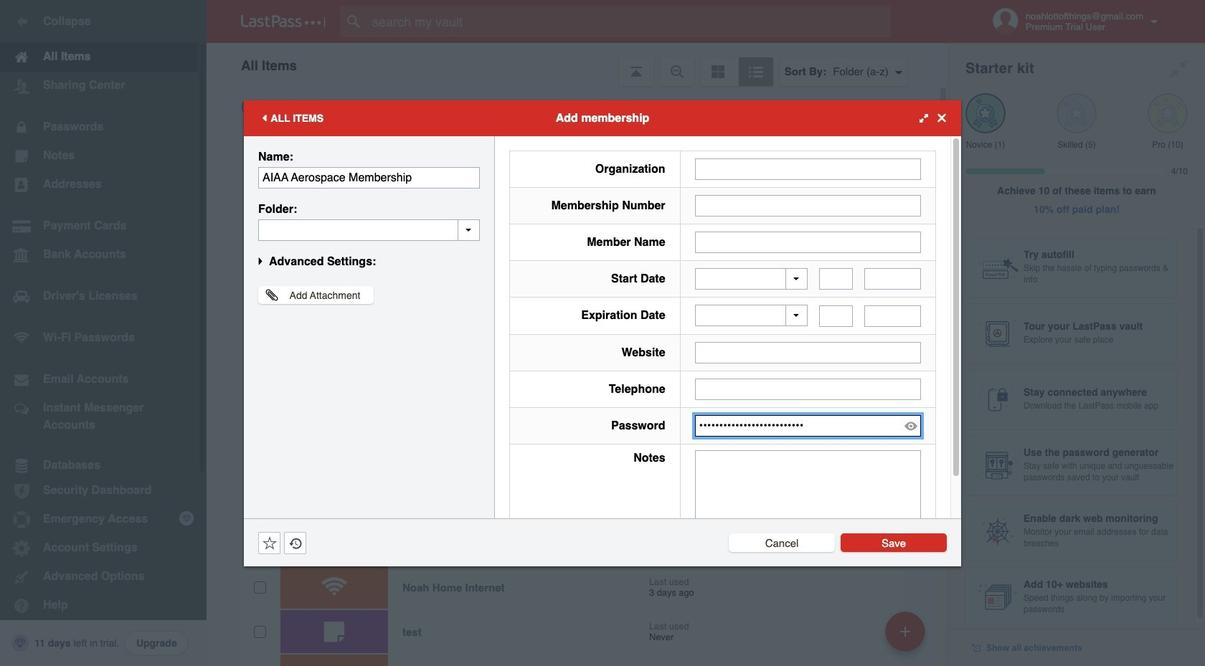 Task type: locate. For each thing, give the bounding box(es) containing it.
None text field
[[695, 158, 921, 180], [258, 167, 480, 188], [695, 195, 921, 216], [819, 268, 853, 290], [865, 268, 921, 290], [865, 305, 921, 327], [695, 158, 921, 180], [258, 167, 480, 188], [695, 195, 921, 216], [819, 268, 853, 290], [865, 268, 921, 290], [865, 305, 921, 327]]

new item image
[[900, 627, 910, 637]]

vault options navigation
[[207, 43, 948, 86]]

Search search field
[[340, 6, 913, 37]]

new item navigation
[[880, 608, 934, 667]]

None text field
[[258, 219, 480, 241], [695, 231, 921, 253], [819, 305, 853, 327], [695, 342, 921, 363], [695, 378, 921, 400], [695, 450, 921, 539], [258, 219, 480, 241], [695, 231, 921, 253], [819, 305, 853, 327], [695, 342, 921, 363], [695, 378, 921, 400], [695, 450, 921, 539]]

search my vault text field
[[340, 6, 913, 37]]

None password field
[[695, 415, 921, 437]]

dialog
[[244, 100, 961, 566]]



Task type: describe. For each thing, give the bounding box(es) containing it.
lastpass image
[[241, 15, 326, 28]]

main navigation navigation
[[0, 0, 207, 667]]



